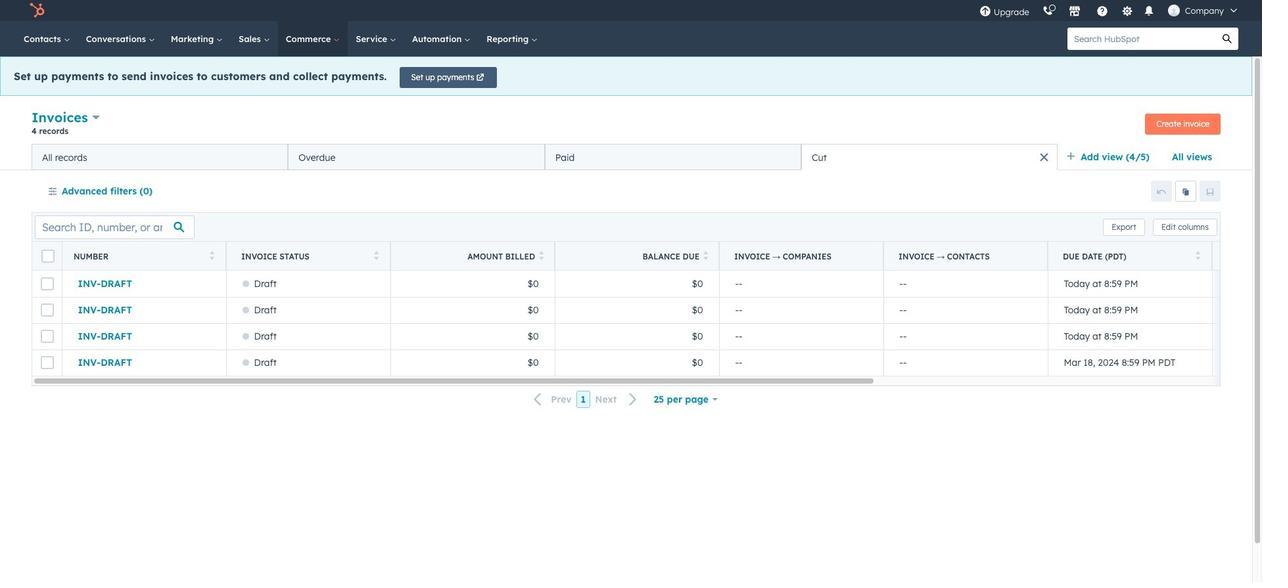Task type: vqa. For each thing, say whether or not it's contained in the screenshot.
fourth Press to sort. element from left
yes



Task type: locate. For each thing, give the bounding box(es) containing it.
press to sort. image
[[704, 251, 709, 260]]

1 column header from the left
[[719, 242, 884, 271]]

Search ID, number, or amount billed search field
[[35, 215, 195, 239]]

press to sort. element
[[209, 251, 214, 262], [374, 251, 379, 262], [539, 251, 544, 262], [704, 251, 709, 262], [1196, 251, 1201, 262]]

2 press to sort. image from the left
[[374, 251, 379, 260]]

press to sort. image
[[209, 251, 214, 260], [374, 251, 379, 260], [539, 251, 544, 260], [1196, 251, 1201, 260]]

Search HubSpot search field
[[1068, 28, 1217, 50]]

3 press to sort. image from the left
[[539, 251, 544, 260]]

menu
[[973, 0, 1247, 21]]

2 press to sort. element from the left
[[374, 251, 379, 262]]

banner
[[32, 108, 1221, 144]]

4 press to sort. image from the left
[[1196, 251, 1201, 260]]

column header
[[719, 242, 884, 271], [884, 242, 1049, 271]]

5 press to sort. element from the left
[[1196, 251, 1201, 262]]

pagination navigation
[[526, 391, 645, 409]]

1 press to sort. image from the left
[[209, 251, 214, 260]]

4 press to sort. element from the left
[[704, 251, 709, 262]]

press to sort. image for 1st press to sort. element from the right
[[1196, 251, 1201, 260]]



Task type: describe. For each thing, give the bounding box(es) containing it.
3 press to sort. element from the left
[[539, 251, 544, 262]]

press to sort. image for 5th press to sort. element from the right
[[209, 251, 214, 260]]

press to sort. image for 3rd press to sort. element from left
[[539, 251, 544, 260]]

press to sort. image for second press to sort. element from left
[[374, 251, 379, 260]]

marketplaces image
[[1069, 6, 1081, 18]]

1 press to sort. element from the left
[[209, 251, 214, 262]]

jacob simon image
[[1168, 5, 1180, 16]]

2 column header from the left
[[884, 242, 1049, 271]]



